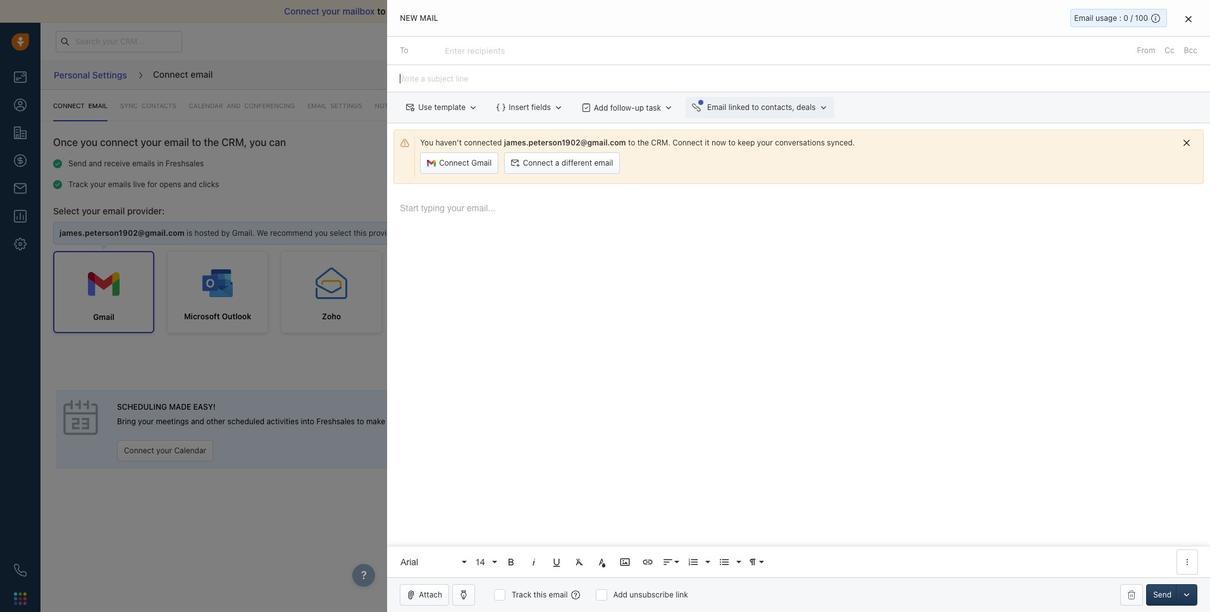 Task type: locate. For each thing, give the bounding box(es) containing it.
settings for personal settings
[[92, 69, 127, 80]]

why should i connect my email with the crm?
[[935, 132, 1099, 141]]

api
[[436, 102, 446, 109]]

make
[[366, 417, 385, 427]]

days
[[939, 37, 954, 45]]

Search your CRM... text field
[[56, 31, 182, 52]]

use template
[[418, 103, 466, 112]]

add inside button
[[594, 103, 608, 112]]

different
[[562, 158, 592, 168]]

deals
[[797, 103, 816, 112]]

1 vertical spatial add
[[613, 590, 627, 600]]

1 vertical spatial calendar
[[174, 446, 206, 455]]

email usage : 0 / 100
[[1074, 13, 1148, 23]]

new mail
[[400, 13, 438, 23]]

and left clicks
[[183, 180, 197, 189]]

you left can
[[249, 137, 267, 148]]

your left day
[[387, 417, 403, 427]]

0 vertical spatial this
[[354, 229, 367, 238]]

this inside once you connect your email to the crm, you can tab panel
[[354, 229, 367, 238]]

email left usage
[[1074, 13, 1093, 23]]

and down easy!
[[191, 417, 204, 427]]

paragraph format image
[[747, 557, 758, 568]]

calendar and conferencing
[[189, 102, 295, 109]]

my
[[1014, 132, 1025, 141]]

email left sync
[[88, 102, 108, 109]]

notifications
[[375, 102, 424, 109]]

2 settings from the left
[[590, 102, 622, 109]]

application
[[387, 190, 1210, 577]]

dialog
[[387, 0, 1210, 612]]

1 horizontal spatial connect email
[[153, 69, 213, 80]]

to left make
[[357, 417, 364, 427]]

add for add follow-up task
[[594, 103, 608, 112]]

send inside send button
[[1153, 590, 1171, 600]]

connect your calendar button
[[117, 440, 213, 461]]

0 horizontal spatial gmail
[[93, 313, 114, 322]]

insert
[[509, 103, 529, 112]]

deliverability
[[424, 6, 477, 16]]

1
[[1126, 33, 1130, 41]]

1 horizontal spatial send
[[1153, 590, 1171, 600]]

the left the crm?
[[1065, 132, 1076, 141]]

haven't
[[435, 138, 462, 147]]

the left crm
[[1041, 173, 1052, 182]]

you right once
[[80, 137, 97, 148]]

1 vertical spatial this
[[534, 590, 547, 600]]

and inside scheduling made easy! bring your meetings and other scheduled activities into freshsales to make your day more productive.
[[191, 417, 204, 427]]

0 horizontal spatial sync
[[556, 6, 575, 16]]

calendar inside the connect your calendar button
[[174, 446, 206, 455]]

clear formatting image
[[574, 557, 585, 568]]

0 vertical spatial add
[[594, 103, 608, 112]]

follow-
[[610, 103, 635, 112]]

1 horizontal spatial track
[[512, 590, 531, 600]]

sync left past
[[962, 173, 979, 182]]

2 horizontal spatial email
[[1074, 13, 1093, 23]]

up
[[635, 103, 644, 112]]

email left linked
[[707, 103, 726, 112]]

linked
[[728, 103, 750, 112]]

sync
[[120, 102, 138, 109]]

you
[[80, 137, 97, 148], [249, 137, 267, 148], [315, 229, 328, 238]]

arial button
[[396, 550, 468, 575]]

james.peterson1902@gmail.com inside once you connect your email to the crm, you can tab panel
[[59, 229, 184, 238]]

you left select
[[315, 229, 328, 238]]

it
[[705, 138, 709, 147]]

freshsales up opens
[[166, 159, 204, 168]]

0 horizontal spatial add
[[594, 103, 608, 112]]

tab list containing connect email
[[40, 90, 918, 122]]

connect inside once you connect your email to the crm, you can tab panel
[[100, 137, 138, 148]]

zoho
[[322, 312, 341, 322]]

email for email settings
[[308, 102, 327, 109]]

the
[[1065, 132, 1076, 141], [204, 137, 219, 148], [637, 138, 649, 147], [1041, 173, 1052, 182]]

1 vertical spatial connect email
[[53, 102, 108, 109]]

into
[[301, 417, 314, 427]]

1 horizontal spatial sync
[[962, 173, 979, 182]]

james.peterson1902@gmail.com is hosted by gmail. we recommend you select this provider.
[[59, 229, 400, 238]]

the inside once you connect your email to the crm, you can tab panel
[[204, 137, 219, 148]]

0 vertical spatial james.peterson1902@gmail.com
[[504, 138, 626, 147]]

emails left live
[[108, 180, 131, 189]]

0 horizontal spatial settings
[[520, 102, 551, 109]]

bcc
[[1184, 46, 1197, 55]]

settings for email settings
[[330, 102, 362, 109]]

track up select
[[68, 180, 88, 189]]

sync
[[556, 6, 575, 16], [962, 173, 979, 182]]

email right the of
[[588, 6, 611, 16]]

0 horizontal spatial this
[[354, 229, 367, 238]]

track for track this email
[[512, 590, 531, 600]]

mail
[[420, 13, 438, 23]]

email right conferencing
[[308, 102, 327, 109]]

arial
[[400, 557, 418, 567]]

insert link (⌘k) image
[[642, 557, 653, 568]]

0 horizontal spatial connect email
[[53, 102, 108, 109]]

email down underline (⌘u) icon
[[549, 590, 568, 600]]

to right now
[[728, 138, 736, 147]]

0 vertical spatial send
[[68, 159, 87, 168]]

connect gmail button
[[420, 153, 499, 174]]

0 horizontal spatial james.peterson1902@gmail.com
[[59, 229, 184, 238]]

microsoft outlook
[[184, 312, 251, 322]]

email inside button
[[707, 103, 726, 112]]

freshsales
[[166, 159, 204, 168], [316, 417, 355, 427]]

underline (⌘u) image
[[551, 557, 562, 568]]

select your email provider:
[[53, 205, 165, 216]]

contacts,
[[761, 103, 794, 112]]

tab list
[[40, 90, 918, 122]]

connect your calendar
[[124, 446, 206, 455]]

0 horizontal spatial track
[[68, 180, 88, 189]]

sync left the of
[[556, 6, 575, 16]]

0 vertical spatial track
[[68, 180, 88, 189]]

day
[[405, 417, 418, 427]]

mailbox
[[343, 6, 375, 16]]

api settings
[[436, 102, 482, 109]]

1 horizontal spatial settings
[[590, 102, 622, 109]]

connect up "contacts"
[[153, 69, 188, 80]]

1 vertical spatial send
[[1153, 590, 1171, 600]]

calendar and conferencing link
[[189, 90, 295, 122]]

gmail
[[471, 158, 492, 168], [93, 313, 114, 322]]

notifications link
[[375, 90, 424, 122]]

other settings
[[494, 102, 551, 109]]

conferencing
[[244, 102, 295, 109]]

send inside once you connect your email to the crm, you can tab panel
[[68, 159, 87, 168]]

to right linked
[[752, 103, 759, 112]]

track inside once you connect your email to the crm, you can tab panel
[[68, 180, 88, 189]]

0 horizontal spatial send
[[68, 159, 87, 168]]

freshsales inside once you connect your email to the crm, you can tab panel
[[166, 159, 204, 168]]

to left crm,
[[192, 137, 201, 148]]

0 horizontal spatial email
[[308, 102, 327, 109]]

emails up track your emails live for opens and clicks
[[132, 159, 155, 168]]

1 horizontal spatial gmail
[[471, 158, 492, 168]]

with left crm
[[1023, 173, 1038, 182]]

email inside button
[[594, 158, 613, 168]]

connect up receive
[[100, 137, 138, 148]]

this down italic (⌘i) icon
[[534, 590, 547, 600]]

the left crm,
[[204, 137, 219, 148]]

to right mailbox
[[377, 6, 386, 16]]

in left 21
[[921, 37, 927, 45]]

1 vertical spatial in
[[157, 159, 163, 168]]

1 horizontal spatial in
[[921, 37, 927, 45]]

other settings link
[[494, 90, 551, 122]]

other
[[494, 102, 516, 109]]

to
[[400, 46, 408, 55]]

and left receive
[[89, 159, 102, 168]]

past
[[981, 173, 996, 182]]

email right different
[[594, 158, 613, 168]]

connect your calendar link
[[117, 440, 213, 461]]

to left the crm.
[[628, 138, 635, 147]]

contacts
[[142, 102, 176, 109]]

calendar
[[189, 102, 223, 109], [174, 446, 206, 455]]

explore plans link
[[971, 34, 1034, 49]]

send for send
[[1153, 590, 1171, 600]]

0 horizontal spatial connect
[[100, 137, 138, 148]]

0 vertical spatial gmail
[[471, 158, 492, 168]]

your down scheduling
[[138, 417, 154, 427]]

james.peterson1902@gmail.com
[[504, 138, 626, 147], [59, 229, 184, 238]]

track this email
[[512, 590, 568, 600]]

emails
[[132, 159, 155, 168], [998, 173, 1021, 182], [108, 180, 131, 189]]

crm.
[[651, 138, 670, 147]]

with down the settings? on the right top
[[1048, 132, 1063, 141]]

add left follow-
[[594, 103, 608, 112]]

bring
[[117, 417, 136, 427]]

made
[[169, 402, 191, 412]]

connect left a at the top left of the page
[[523, 158, 553, 168]]

0 vertical spatial calendar
[[189, 102, 223, 109]]

connect down haven't
[[439, 158, 469, 168]]

unordered list image
[[719, 557, 730, 568]]

1 vertical spatial with
[[1023, 173, 1038, 182]]

1 link
[[1113, 31, 1135, 52]]

text color image
[[597, 557, 608, 568]]

connect down personal
[[53, 102, 85, 109]]

insert image (⌘p) image
[[619, 557, 631, 568]]

james.peterson1902@gmail.com down select your email provider:
[[59, 229, 184, 238]]

email for email linked to contacts, deals
[[707, 103, 726, 112]]

send for send and receive emails in freshsales
[[68, 159, 87, 168]]

email inside 'tab list'
[[308, 102, 327, 109]]

attach button
[[400, 584, 449, 606]]

your left mailbox
[[322, 6, 340, 16]]

and left enable
[[479, 6, 495, 16]]

0 horizontal spatial settings
[[92, 69, 127, 80]]

1 horizontal spatial freshsales
[[316, 417, 355, 427]]

0 vertical spatial freshsales
[[166, 159, 204, 168]]

need
[[925, 101, 947, 111]]

settings
[[92, 69, 127, 80], [330, 102, 362, 109], [450, 102, 482, 109]]

connect email link
[[53, 90, 108, 122]]

more misc image
[[1182, 557, 1193, 568]]

0 horizontal spatial with
[[1023, 173, 1038, 182]]

0 horizontal spatial freshsales
[[166, 159, 204, 168]]

1 vertical spatial james.peterson1902@gmail.com
[[59, 229, 184, 238]]

connect email up "contacts"
[[153, 69, 213, 80]]

in up for
[[157, 159, 163, 168]]

your down the meetings
[[156, 446, 172, 455]]

calendar down the meetings
[[174, 446, 206, 455]]

and left conferencing
[[227, 102, 241, 109]]

freshsales inside scheduling made easy! bring your meetings and other scheduled activities into freshsales to make your day more productive.
[[316, 417, 355, 427]]

gmail inside gmail link
[[93, 313, 114, 322]]

zoho link
[[281, 251, 382, 334]]

james.peterson1902@gmail.com up connect a different email
[[504, 138, 626, 147]]

calendar up crm,
[[189, 102, 223, 109]]

0 vertical spatial with
[[1048, 132, 1063, 141]]

1 horizontal spatial add
[[613, 590, 627, 600]]

improve
[[388, 6, 421, 16]]

track down bold (⌘b) icon
[[512, 590, 531, 600]]

to
[[377, 6, 386, 16], [752, 103, 759, 112], [192, 137, 201, 148], [628, 138, 635, 147], [728, 138, 736, 147], [953, 173, 960, 182], [357, 417, 364, 427]]

1 vertical spatial track
[[512, 590, 531, 600]]

recommend
[[270, 229, 313, 238]]

1 vertical spatial freshsales
[[316, 417, 355, 427]]

0 vertical spatial in
[[921, 37, 927, 45]]

1 horizontal spatial email
[[707, 103, 726, 112]]

freshsales right into
[[316, 417, 355, 427]]

1 vertical spatial sync
[[962, 173, 979, 182]]

connect a different email button
[[504, 153, 620, 174]]

connect right the i
[[983, 132, 1012, 141]]

scheduled
[[227, 417, 264, 427]]

1 vertical spatial gmail
[[93, 313, 114, 322]]

emails right past
[[998, 173, 1021, 182]]

1 settings from the left
[[520, 102, 551, 109]]

connect down bring
[[124, 446, 154, 455]]

2 horizontal spatial settings
[[450, 102, 482, 109]]

phone settings
[[564, 102, 622, 109]]

0 horizontal spatial in
[[157, 159, 163, 168]]

21
[[929, 37, 937, 45]]

attach
[[419, 590, 442, 600]]

this right select
[[354, 229, 367, 238]]

connect email down personal
[[53, 102, 108, 109]]

select
[[53, 205, 79, 216]]

in inside once you connect your email to the crm, you can tab panel
[[157, 159, 163, 168]]

connect a different email
[[523, 158, 613, 168]]

1 horizontal spatial settings
[[330, 102, 362, 109]]

enable
[[497, 6, 525, 16]]

1 horizontal spatial james.peterson1902@gmail.com
[[504, 138, 626, 147]]

should
[[953, 132, 977, 141]]

add left unsubscribe
[[613, 590, 627, 600]]



Task type: describe. For each thing, give the bounding box(es) containing it.
your
[[871, 37, 886, 45]]

align image
[[662, 557, 674, 568]]

help
[[950, 101, 968, 111]]

add for add unsubscribe link
[[613, 590, 627, 600]]

trial
[[888, 37, 901, 45]]

ordered list image
[[688, 557, 699, 568]]

email settings
[[308, 102, 362, 109]]

email right the my on the top right
[[1027, 132, 1046, 141]]

to right "how"
[[953, 173, 960, 182]]

select
[[330, 229, 351, 238]]

insert fields button
[[490, 97, 569, 118]]

clicks
[[199, 180, 219, 189]]

add follow-up task
[[594, 103, 661, 112]]

outlook
[[222, 312, 251, 322]]

sync contacts link
[[120, 90, 176, 122]]

need help configuring your settings? try these resources:
[[925, 101, 1167, 111]]

gmail inside connect gmail button
[[471, 158, 492, 168]]

phone element
[[8, 558, 33, 583]]

calendar inside calendar and conferencing 'link'
[[189, 102, 223, 109]]

/
[[1130, 13, 1133, 23]]

0 vertical spatial sync
[[556, 6, 575, 16]]

task
[[646, 103, 661, 112]]

personal settings link
[[53, 65, 128, 85]]

the left the crm.
[[637, 138, 649, 147]]

of
[[578, 6, 586, 16]]

keep
[[738, 138, 755, 147]]

sync contacts
[[120, 102, 176, 109]]

to inside scheduling made easy! bring your meetings and other scheduled activities into freshsales to make your day more productive.
[[357, 417, 364, 427]]

conversations.
[[613, 6, 674, 16]]

from
[[1137, 46, 1155, 55]]

provider:
[[127, 205, 165, 216]]

your down receive
[[90, 180, 106, 189]]

unsubscribe
[[630, 590, 673, 600]]

to inside tab panel
[[192, 137, 201, 148]]

2-
[[527, 6, 537, 16]]

try
[[1082, 101, 1095, 111]]

add follow-up task button
[[575, 97, 679, 118]]

once
[[53, 137, 78, 148]]

1 horizontal spatial emails
[[132, 159, 155, 168]]

opens
[[159, 180, 181, 189]]

email down "contacts"
[[164, 137, 189, 148]]

receive
[[104, 159, 130, 168]]

add unsubscribe link
[[613, 590, 688, 600]]

is
[[187, 229, 192, 238]]

your inside button
[[156, 446, 172, 455]]

ends
[[903, 37, 919, 45]]

synced.
[[827, 138, 855, 147]]

close image
[[1185, 15, 1192, 22]]

gmail.
[[232, 229, 255, 238]]

phone
[[564, 102, 586, 109]]

0 horizontal spatial you
[[80, 137, 97, 148]]

application containing arial
[[387, 190, 1210, 577]]

dialog containing arial
[[387, 0, 1210, 612]]

hosted
[[195, 229, 219, 238]]

gmail link
[[53, 251, 154, 334]]

2 horizontal spatial emails
[[998, 173, 1021, 182]]

other
[[206, 417, 225, 427]]

0 vertical spatial connect email
[[153, 69, 213, 80]]

now
[[712, 138, 726, 147]]

and for opens
[[183, 180, 197, 189]]

why
[[935, 132, 950, 141]]

connect left mailbox
[[284, 6, 319, 16]]

settings for phone settings
[[590, 102, 622, 109]]

settings for api settings
[[450, 102, 482, 109]]

connect inside button
[[124, 446, 154, 455]]

Write a subject line text field
[[387, 65, 1210, 92]]

track for track your emails live for opens and clicks
[[68, 180, 88, 189]]

microsoft
[[184, 312, 220, 322]]

your left the settings? on the right top
[[1020, 101, 1039, 111]]

plans
[[1008, 36, 1027, 46]]

2 horizontal spatial you
[[315, 229, 328, 238]]

and inside 'link'
[[227, 102, 241, 109]]

1 horizontal spatial connect
[[983, 132, 1012, 141]]

and for meetings
[[191, 417, 204, 427]]

connect inside tab panel
[[53, 102, 85, 109]]

connect your mailbox to improve deliverability and enable 2-way sync of email conversations.
[[284, 6, 674, 16]]

connect email inside 'tab list'
[[53, 102, 108, 109]]

conversations
[[775, 138, 825, 147]]

:
[[1119, 13, 1121, 23]]

connect your mailbox link
[[284, 6, 377, 16]]

crm
[[1054, 173, 1071, 182]]

explore
[[978, 36, 1005, 46]]

email linked to contacts, deals
[[707, 103, 816, 112]]

your right select
[[82, 205, 100, 216]]

usage
[[1095, 13, 1117, 23]]

crm?
[[1079, 132, 1099, 141]]

Enter recipients text field
[[445, 41, 507, 61]]

easy!
[[193, 402, 215, 412]]

100
[[1135, 13, 1148, 23]]

settings for other settings
[[520, 102, 551, 109]]

api settings link
[[436, 90, 482, 122]]

scheduling made easy! bring your meetings and other scheduled activities into freshsales to make your day more productive.
[[117, 402, 481, 427]]

1 horizontal spatial this
[[534, 590, 547, 600]]

link
[[676, 590, 688, 600]]

1 horizontal spatial you
[[249, 137, 267, 148]]

phone image
[[14, 564, 27, 577]]

these
[[1097, 101, 1120, 111]]

email linked to contacts, deals button
[[686, 97, 834, 118]]

connect left it
[[672, 138, 703, 147]]

template
[[434, 103, 466, 112]]

email left "provider:"
[[103, 205, 125, 216]]

1 horizontal spatial with
[[1048, 132, 1063, 141]]

explore plans
[[978, 36, 1027, 46]]

more
[[420, 417, 438, 427]]

bold (⌘b) image
[[505, 557, 517, 568]]

and for deliverability
[[479, 6, 495, 16]]

resources:
[[1123, 101, 1167, 111]]

phone settings link
[[564, 90, 622, 122]]

your up send and receive emails in freshsales
[[141, 137, 162, 148]]

0 horizontal spatial emails
[[108, 180, 131, 189]]

how to sync past emails with the crm
[[935, 173, 1071, 182]]

you
[[420, 138, 433, 147]]

to inside button
[[752, 103, 759, 112]]

your right keep
[[757, 138, 773, 147]]

14 button
[[471, 550, 499, 575]]

a
[[555, 158, 559, 168]]

send and receive emails in freshsales
[[68, 159, 204, 168]]

activities
[[267, 417, 299, 427]]

for
[[147, 180, 157, 189]]

can
[[269, 137, 286, 148]]

email for email usage : 0 / 100
[[1074, 13, 1093, 23]]

italic (⌘i) image
[[528, 557, 540, 568]]

freshworks switcher image
[[14, 593, 27, 605]]

email up calendar and conferencing
[[191, 69, 213, 80]]

i
[[979, 132, 981, 141]]

by
[[221, 229, 230, 238]]

once you connect your email to the crm, you can tab panel
[[40, 90, 918, 334]]



Task type: vqa. For each thing, say whether or not it's contained in the screenshot.
'now'
yes



